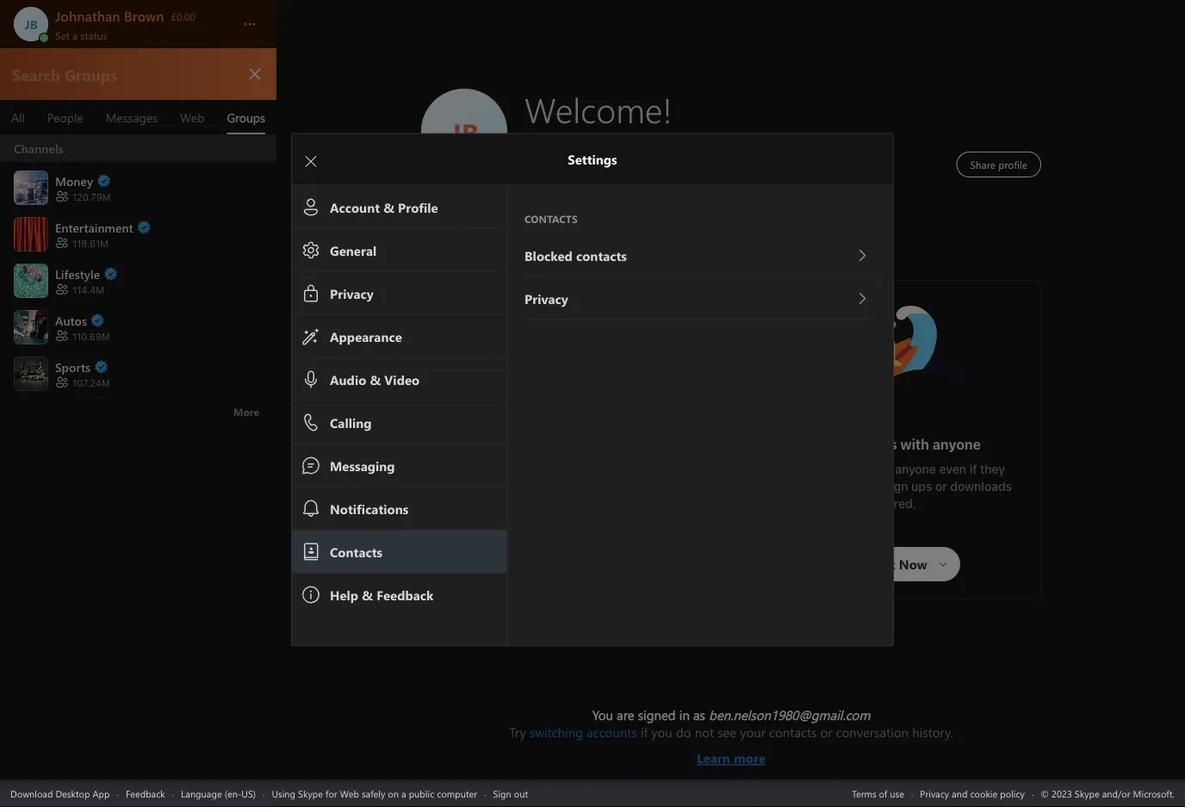 Task type: vqa. For each thing, say whether or not it's contained in the screenshot.
Search to find anyone on Skype.
no



Task type: locate. For each thing, give the bounding box(es) containing it.
0 vertical spatial a
[[72, 28, 78, 42]]

switching
[[530, 724, 583, 741]]

miss
[[605, 488, 632, 502]]

0 horizontal spatial a
[[72, 28, 78, 42]]

easy
[[800, 436, 832, 453]]

1 vertical spatial on
[[388, 787, 399, 800]]

0 horizontal spatial and
[[673, 471, 695, 485]]

in down date
[[516, 488, 526, 502]]

0 horizontal spatial the
[[566, 471, 585, 485]]

if
[[970, 462, 977, 476], [641, 724, 648, 741]]

in
[[585, 445, 597, 461], [516, 488, 526, 502], [680, 706, 690, 724]]

with up ups on the bottom right of the page
[[901, 436, 930, 453]]

1 horizontal spatial if
[[970, 462, 977, 476]]

a inside button
[[72, 28, 78, 42]]

skype left for
[[298, 787, 323, 800]]

you are signed in as
[[592, 706, 709, 724]]

downloads
[[951, 479, 1012, 494]]

skype
[[601, 445, 642, 461], [298, 787, 323, 800]]

anyone up ups on the bottom right of the page
[[895, 462, 936, 476]]

1 horizontal spatial skype
[[601, 445, 642, 461]]

to
[[496, 471, 507, 485]]

(en-
[[225, 787, 242, 800]]

anyone
[[933, 436, 981, 453], [895, 462, 936, 476]]

on
[[806, 479, 820, 494], [388, 787, 399, 800]]

channels group
[[0, 135, 277, 427]]

a right set
[[72, 28, 78, 42]]

0 vertical spatial if
[[970, 462, 977, 476]]

1 vertical spatial a
[[635, 488, 642, 502]]

0 horizontal spatial in
[[516, 488, 526, 502]]

stay
[[450, 471, 475, 485]]

2 vertical spatial in
[[680, 706, 690, 724]]

using skype for web safely on a public computer link
[[272, 787, 477, 800]]

tab list
[[0, 100, 277, 134]]

the down "easy"
[[812, 462, 831, 476]]

for
[[326, 787, 337, 800]]

out
[[514, 787, 528, 800]]

language (en-us) link
[[181, 787, 256, 800]]

0 horizontal spatial or
[[821, 724, 833, 741]]

a down features
[[635, 488, 642, 502]]

download desktop app
[[10, 787, 110, 800]]

you
[[592, 706, 613, 724]]

safely
[[362, 787, 385, 800]]

in inside stay up to date with the latest features and updates in skype. don't miss a thing!
[[516, 488, 526, 502]]

signed
[[638, 706, 676, 724]]

app
[[93, 787, 110, 800]]

1 vertical spatial or
[[821, 724, 833, 741]]

skype up latest
[[601, 445, 642, 461]]

download desktop app link
[[10, 787, 110, 800]]

aren't
[[769, 479, 803, 494]]

110.69m
[[72, 331, 110, 342]]

on down share
[[806, 479, 820, 494]]

in right new
[[585, 445, 597, 461]]

with inside share the invite with anyone even if they aren't on skype. no sign ups or downloads required.
[[868, 462, 892, 476]]

107.24m
[[72, 378, 110, 389]]

list item
[[0, 135, 277, 164]]

even
[[940, 462, 967, 476]]

0 vertical spatial and
[[673, 471, 695, 485]]

a left public
[[401, 787, 406, 800]]

0 horizontal spatial skype.
[[529, 488, 568, 502]]

1 vertical spatial skype
[[298, 787, 323, 800]]

a
[[72, 28, 78, 42], [635, 488, 642, 502], [401, 787, 406, 800]]

ups
[[912, 479, 932, 494]]

or
[[936, 479, 947, 494], [821, 724, 833, 741]]

and up thing!
[[673, 471, 695, 485]]

set a status button
[[55, 24, 226, 42]]

if inside share the invite with anyone even if they aren't on skype. no sign ups or downloads required.
[[970, 462, 977, 476]]

using
[[272, 787, 296, 800]]

1 horizontal spatial on
[[806, 479, 820, 494]]

2 vertical spatial a
[[401, 787, 406, 800]]

and left cookie
[[952, 787, 968, 800]]

0 vertical spatial or
[[936, 479, 947, 494]]

1 vertical spatial anyone
[[895, 462, 936, 476]]

and inside stay up to date with the latest features and updates in skype. don't miss a thing!
[[673, 471, 695, 485]]

and
[[673, 471, 695, 485], [952, 787, 968, 800]]

in left as
[[680, 706, 690, 724]]

1 horizontal spatial with
[[868, 462, 892, 476]]

or right contacts
[[821, 724, 833, 741]]

1 vertical spatial in
[[516, 488, 526, 502]]

1 horizontal spatial and
[[952, 787, 968, 800]]

try
[[509, 724, 526, 741]]

switching accounts link
[[530, 724, 637, 741]]

0 vertical spatial in
[[585, 445, 597, 461]]

try switching accounts if you do not see your contacts or conversation history. learn more
[[509, 724, 954, 767]]

2 horizontal spatial with
[[901, 436, 930, 453]]

feedback
[[126, 787, 165, 800]]

on right safely
[[388, 787, 399, 800]]

contacts dialog
[[291, 133, 919, 647]]

the inside share the invite with anyone even if they aren't on skype. no sign ups or downloads required.
[[812, 462, 831, 476]]

language (en-us)
[[181, 787, 256, 800]]

with up no
[[868, 462, 892, 476]]

what's
[[502, 445, 549, 461]]

1 horizontal spatial skype.
[[823, 479, 862, 494]]

anyone up even
[[933, 436, 981, 453]]

0 horizontal spatial on
[[388, 787, 399, 800]]

114.4m
[[72, 285, 104, 296]]

0 vertical spatial on
[[806, 479, 820, 494]]

1 horizontal spatial or
[[936, 479, 947, 494]]

with
[[901, 436, 930, 453], [868, 462, 892, 476], [539, 471, 563, 485]]

sign out
[[493, 787, 528, 800]]

launch
[[520, 307, 560, 325]]

skype.
[[823, 479, 862, 494], [529, 488, 568, 502]]

if left the you
[[641, 724, 648, 741]]

skype. down date
[[529, 488, 568, 502]]

the
[[812, 462, 831, 476], [566, 471, 585, 485]]

use
[[890, 787, 905, 800]]

or inside share the invite with anyone even if they aren't on skype. no sign ups or downloads required.
[[936, 479, 947, 494]]

feedback link
[[126, 787, 165, 800]]

2 horizontal spatial a
[[635, 488, 642, 502]]

not
[[695, 724, 714, 741]]

meetings
[[835, 436, 897, 453]]

or right ups on the bottom right of the page
[[936, 479, 947, 494]]

with right date
[[539, 471, 563, 485]]

0 vertical spatial skype
[[601, 445, 642, 461]]

1 vertical spatial and
[[952, 787, 968, 800]]

of
[[879, 787, 888, 800]]

1 horizontal spatial the
[[812, 462, 831, 476]]

your
[[740, 724, 766, 741]]

latest
[[588, 471, 620, 485]]

on inside share the invite with anyone even if they aren't on skype. no sign ups or downloads required.
[[806, 479, 820, 494]]

learn more link
[[509, 741, 954, 767]]

if up downloads
[[970, 462, 977, 476]]

0 horizontal spatial with
[[539, 471, 563, 485]]

a inside stay up to date with the latest features and updates in skype. don't miss a thing!
[[635, 488, 642, 502]]

desktop
[[55, 787, 90, 800]]

new
[[552, 445, 582, 461]]

more
[[734, 750, 766, 767]]

1 vertical spatial if
[[641, 724, 648, 741]]

1 horizontal spatial in
[[585, 445, 597, 461]]

0 horizontal spatial if
[[641, 724, 648, 741]]

the up don't
[[566, 471, 585, 485]]

or inside try switching accounts if you do not see your contacts or conversation history. learn more
[[821, 724, 833, 741]]

skype. down invite
[[823, 479, 862, 494]]

0 horizontal spatial skype
[[298, 787, 323, 800]]

you
[[652, 724, 673, 741]]

set
[[55, 28, 70, 42]]

stay up to date with the latest features and updates in skype. don't miss a thing!
[[450, 471, 698, 502]]



Task type: describe. For each thing, give the bounding box(es) containing it.
thing!
[[645, 488, 678, 502]]

share
[[776, 462, 809, 476]]

1 horizontal spatial a
[[401, 787, 406, 800]]

language
[[181, 787, 222, 800]]

required.
[[865, 497, 917, 511]]

easy meetings with anyone
[[800, 436, 981, 453]]

updates
[[466, 488, 513, 502]]

features
[[623, 471, 670, 485]]

privacy and cookie policy link
[[920, 787, 1025, 800]]

as
[[693, 706, 706, 724]]

date
[[510, 471, 536, 485]]

contacts
[[769, 724, 817, 741]]

Search Groups text field
[[10, 63, 232, 85]]

history.
[[912, 724, 954, 741]]

set a status
[[55, 28, 107, 42]]

computer
[[437, 787, 477, 800]]

are
[[617, 706, 635, 724]]

invite
[[834, 462, 865, 476]]

web
[[340, 787, 359, 800]]

mansurfer
[[839, 298, 901, 317]]

up
[[478, 471, 493, 485]]

conversation
[[836, 724, 909, 741]]

us)
[[242, 787, 256, 800]]

terms of use
[[852, 787, 905, 800]]

share the invite with anyone even if they aren't on skype. no sign ups or downloads required.
[[769, 462, 1015, 511]]

using skype for web safely on a public computer
[[272, 787, 477, 800]]

policy
[[1000, 787, 1025, 800]]

sign out link
[[493, 787, 528, 800]]

skype. inside stay up to date with the latest features and updates in skype. don't miss a thing!
[[529, 488, 568, 502]]

privacy and cookie policy
[[920, 787, 1025, 800]]

learn
[[697, 750, 730, 767]]

sign
[[885, 479, 908, 494]]

what's new in skype
[[502, 445, 642, 461]]

see
[[718, 724, 737, 741]]

anyone inside share the invite with anyone even if they aren't on skype. no sign ups or downloads required.
[[895, 462, 936, 476]]

they
[[980, 462, 1005, 476]]

cookie
[[970, 787, 998, 800]]

skype. inside share the invite with anyone even if they aren't on skype. no sign ups or downloads required.
[[823, 479, 862, 494]]

public
[[409, 787, 434, 800]]

terms of use link
[[852, 787, 905, 800]]

120.79m
[[72, 191, 111, 203]]

download
[[10, 787, 53, 800]]

0 vertical spatial anyone
[[933, 436, 981, 453]]

privacy
[[920, 787, 949, 800]]

don't
[[571, 488, 602, 502]]

118.61m
[[72, 238, 108, 249]]

sign
[[493, 787, 512, 800]]

accounts
[[587, 724, 637, 741]]

the inside stay up to date with the latest features and updates in skype. don't miss a thing!
[[566, 471, 585, 485]]

do
[[676, 724, 691, 741]]

no
[[865, 479, 881, 494]]

status
[[80, 28, 107, 42]]

terms
[[852, 787, 877, 800]]

2 horizontal spatial in
[[680, 706, 690, 724]]

if inside try switching accounts if you do not see your contacts or conversation history. learn more
[[641, 724, 648, 741]]

with inside stay up to date with the latest features and updates in skype. don't miss a thing!
[[539, 471, 563, 485]]



